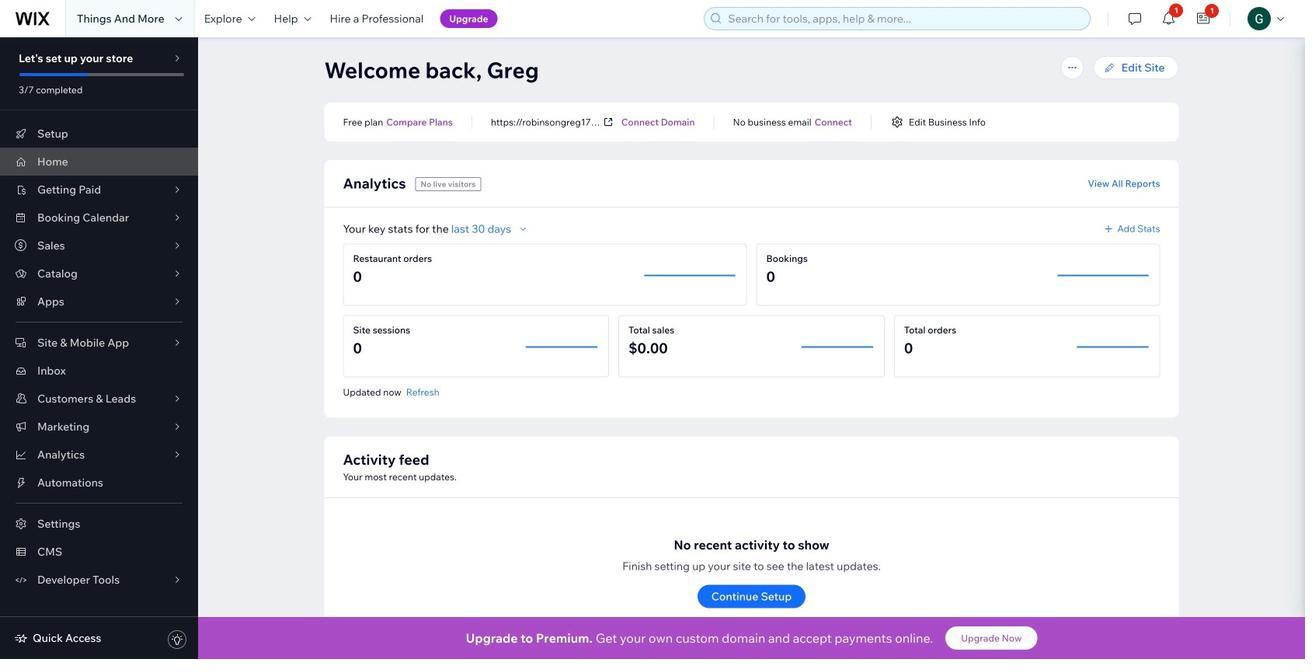 Task type: vqa. For each thing, say whether or not it's contained in the screenshot.
Search for tools, apps, help & more... FIELD
yes



Task type: locate. For each thing, give the bounding box(es) containing it.
sidebar element
[[0, 37, 198, 659]]

Search for tools, apps, help & more... field
[[724, 8, 1086, 30]]



